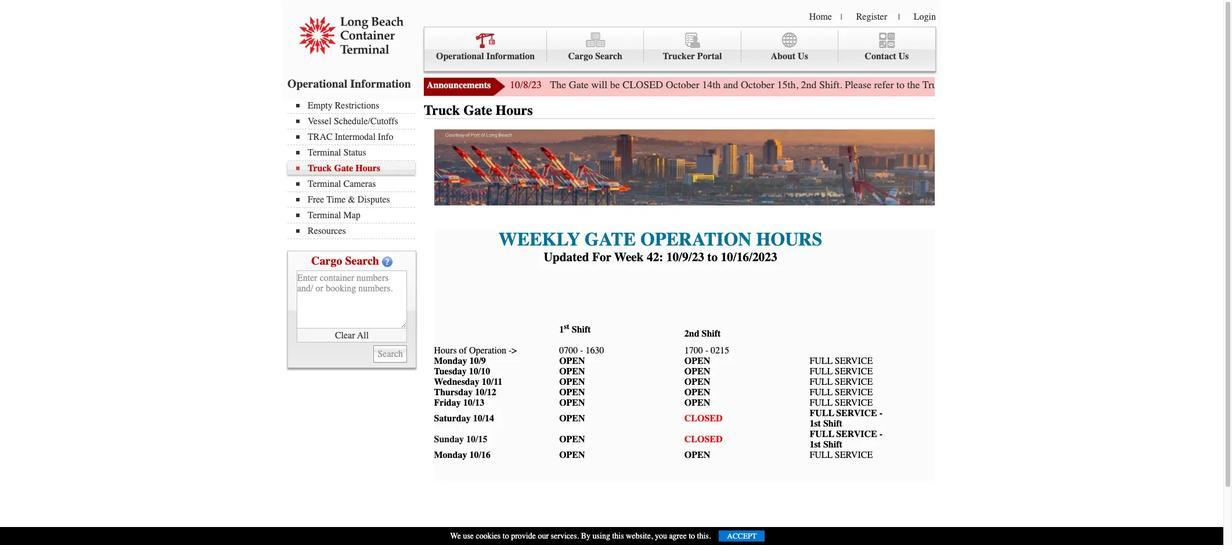 Task type: locate. For each thing, give the bounding box(es) containing it.
1 horizontal spatial for
[[1139, 78, 1151, 91]]

0 vertical spatial operational
[[436, 51, 484, 62]]

monday down sunday
[[434, 450, 467, 461]]

us inside about us link
[[798, 51, 809, 62]]

1 vertical spatial search
[[345, 254, 379, 268]]

0 vertical spatial cargo
[[568, 51, 593, 62]]

thursday 10/12
[[434, 388, 496, 398]]

0 vertical spatial information
[[487, 51, 535, 62]]

cargo up 'will' at top left
[[568, 51, 593, 62]]

cargo down resources
[[311, 254, 342, 268]]

by
[[581, 532, 591, 541]]

0 horizontal spatial cargo
[[311, 254, 342, 268]]

1 vertical spatial truck
[[424, 102, 460, 119]]

1 horizontal spatial the
[[1154, 78, 1166, 91]]

search down 'resources' link in the left top of the page
[[345, 254, 379, 268]]

service for 10/9
[[835, 356, 873, 367]]

information inside menu bar
[[487, 51, 535, 62]]

full service for tuesday 10/10
[[810, 367, 873, 377]]

shift
[[702, 329, 721, 339], [824, 419, 843, 429], [824, 440, 843, 450]]

terminal down trac
[[308, 148, 341, 158]]

1 | from the left
[[841, 12, 843, 22]]

2 full service - 1st shift from the top
[[810, 429, 883, 450]]

2nd shift
[[685, 329, 721, 339]]

operational up 'empty'
[[288, 77, 348, 91]]

vessel schedule/cutoffs link
[[296, 116, 415, 127]]

0700
[[559, 346, 578, 356]]

0 horizontal spatial operational information
[[288, 77, 411, 91]]

please
[[845, 78, 872, 91]]

terminal up free on the top left of the page
[[308, 179, 341, 189]]

terminal up resources
[[308, 210, 341, 221]]

cargo
[[568, 51, 593, 62], [311, 254, 342, 268]]

shift.
[[820, 78, 843, 91]]

about us link
[[742, 30, 839, 63]]

us right "contact"
[[899, 51, 909, 62]]

1st for 10/15
[[810, 440, 821, 450]]

1 full from the top
[[810, 356, 833, 367]]

hours
[[972, 78, 998, 91], [496, 102, 533, 119], [356, 163, 381, 174], [434, 346, 457, 356]]

1 vertical spatial menu bar
[[288, 99, 421, 239]]

0 vertical spatial operational information
[[436, 51, 535, 62]]

1 vertical spatial closed
[[685, 414, 723, 424]]

operational information link
[[425, 30, 547, 63]]

2nd right 15th,
[[801, 78, 817, 91]]

full
[[810, 356, 833, 367], [810, 367, 833, 377], [810, 377, 833, 388], [810, 388, 833, 398], [810, 398, 833, 409], [810, 409, 835, 419], [810, 429, 835, 440], [810, 450, 833, 461]]

1 monday from the top
[[434, 356, 467, 367]]

0 horizontal spatial information
[[350, 77, 411, 91]]

1 horizontal spatial |
[[899, 12, 900, 22]]

0 vertical spatial terminal
[[308, 148, 341, 158]]

1 horizontal spatial 2nd
[[801, 78, 817, 91]]

the
[[550, 78, 566, 91]]

monday for monday 10/16
[[434, 450, 467, 461]]

empty
[[308, 100, 333, 111]]

service
[[835, 356, 873, 367], [835, 367, 873, 377], [835, 377, 873, 388], [835, 388, 873, 398], [837, 409, 878, 419], [837, 429, 878, 440], [835, 450, 873, 461]]

4 full service from the top
[[810, 388, 873, 398]]

0 vertical spatial search
[[596, 51, 623, 62]]

trac intermodal info link
[[296, 132, 415, 142]]

cargo search down 'resources' link in the left top of the page
[[311, 254, 379, 268]]

1 vertical spatial shift
[[824, 419, 843, 429]]

1 vertical spatial information
[[350, 77, 411, 91]]

1 1st from the top
[[810, 419, 821, 429]]

2nd
[[801, 78, 817, 91], [685, 329, 700, 339]]

to left 'provide' at left bottom
[[503, 532, 509, 541]]

search inside cargo search link
[[596, 51, 623, 62]]

wednesday
[[434, 377, 480, 388]]

2nd up 1700
[[685, 329, 700, 339]]

for right page
[[1043, 78, 1055, 91]]

terminal map link
[[296, 210, 415, 221]]

0 horizontal spatial operational
[[288, 77, 348, 91]]

we
[[451, 532, 461, 541]]

october
[[666, 78, 700, 91], [741, 78, 775, 91]]

1 vertical spatial monday
[[434, 450, 467, 461]]

website,
[[626, 532, 653, 541]]

saturday 10/14
[[434, 414, 494, 424]]

1 full service - 1st shift from the top
[[810, 409, 883, 429]]

0 vertical spatial 2nd
[[801, 78, 817, 91]]

1 horizontal spatial october
[[741, 78, 775, 91]]

hours left web
[[972, 78, 998, 91]]

0 vertical spatial 1st
[[810, 419, 821, 429]]

-
[[509, 346, 512, 356], [580, 346, 583, 356], [706, 346, 709, 356], [880, 409, 883, 419], [880, 429, 883, 440]]

us inside contact us "link"
[[899, 51, 909, 62]]

2 vertical spatial terminal
[[308, 210, 341, 221]]

status
[[344, 148, 366, 158]]

gate
[[569, 78, 589, 91], [950, 78, 970, 91], [464, 102, 492, 119], [334, 163, 353, 174]]

hours down 10/8/23
[[496, 102, 533, 119]]

trac
[[308, 132, 333, 142]]

empty restrictions link
[[296, 100, 415, 111]]

2 vertical spatial truck
[[308, 163, 332, 174]]

1 horizontal spatial operational information
[[436, 51, 535, 62]]

10/11
[[482, 377, 503, 388]]

service for 10/10
[[835, 367, 873, 377]]

hours left of
[[434, 346, 457, 356]]

1700 - 0215
[[685, 346, 730, 356]]

0 vertical spatial menu bar
[[424, 27, 936, 71]]

0 horizontal spatial search
[[345, 254, 379, 268]]

0 vertical spatial monday
[[434, 356, 467, 367]]

1 the from the left
[[908, 78, 920, 91]]

1 us from the left
[[798, 51, 809, 62]]

5 full from the top
[[810, 398, 833, 409]]

1 horizontal spatial truck
[[424, 102, 460, 119]]

hours of operation ->
[[434, 346, 517, 356]]

gate
[[585, 229, 636, 250]]

information up 10/8/23
[[487, 51, 535, 62]]

1 horizontal spatial cargo search
[[568, 51, 623, 62]]

operational
[[436, 51, 484, 62], [288, 77, 348, 91]]

for right details
[[1139, 78, 1151, 91]]

cookies
[[476, 532, 501, 541]]

updated for week 42: 10/9/23 to 10/16/2023
[[544, 250, 778, 264]]

0 vertical spatial truck
[[923, 78, 947, 91]]

truck
[[923, 78, 947, 91], [424, 102, 460, 119], [308, 163, 332, 174]]

0 horizontal spatial menu bar
[[288, 99, 421, 239]]

1 vertical spatial cargo search
[[311, 254, 379, 268]]

the right the "refer"
[[908, 78, 920, 91]]

schedule/cutoffs
[[334, 116, 398, 127]]

2 monday from the top
[[434, 450, 467, 461]]

8 full from the top
[[810, 450, 833, 461]]

| left the 'login' link
[[899, 12, 900, 22]]

3 full service from the top
[[810, 377, 873, 388]]

1 horizontal spatial us
[[899, 51, 909, 62]]

1 horizontal spatial cargo
[[568, 51, 593, 62]]

1 horizontal spatial menu bar
[[424, 27, 936, 71]]

1 full service from the top
[[810, 356, 873, 367]]

contact us
[[865, 51, 909, 62]]

None submit
[[374, 346, 407, 363]]

truck down the announcements
[[424, 102, 460, 119]]

10/15
[[467, 435, 488, 445]]

>
[[512, 346, 517, 356]]

2 us from the left
[[899, 51, 909, 62]]

gate right the
[[569, 78, 589, 91]]

using
[[593, 532, 610, 541]]

open
[[559, 356, 585, 367], [685, 356, 711, 367], [559, 367, 585, 377], [685, 367, 711, 377], [559, 377, 585, 388], [685, 377, 711, 388], [559, 388, 585, 398], [685, 388, 711, 398], [559, 398, 585, 409], [685, 398, 711, 409], [559, 414, 585, 424], [559, 435, 585, 445], [559, 450, 585, 461], [685, 450, 711, 461]]

0 vertical spatial closed
[[623, 78, 663, 91]]

2 vertical spatial shift
[[824, 440, 843, 450]]

1 horizontal spatial information
[[487, 51, 535, 62]]

login link
[[914, 12, 936, 22]]

truck right the "refer"
[[923, 78, 947, 91]]

1st for 10/14
[[810, 419, 821, 429]]

1 vertical spatial terminal
[[308, 179, 341, 189]]

cargo search up 'will' at top left
[[568, 51, 623, 62]]

operational up the announcements
[[436, 51, 484, 62]]

0 horizontal spatial october
[[666, 78, 700, 91]]

services.
[[551, 532, 579, 541]]

1 vertical spatial 1st
[[810, 440, 821, 450]]

0 horizontal spatial |
[[841, 12, 843, 22]]

1 horizontal spatial operational
[[436, 51, 484, 62]]

truck gate hours link
[[296, 163, 415, 174]]

home link
[[810, 12, 832, 22]]

truck down trac
[[308, 163, 332, 174]]

shift for sunday 10/15
[[824, 440, 843, 450]]

to right the "10/9/23"
[[708, 250, 718, 264]]

service for 10/11
[[835, 377, 873, 388]]

operational information up the announcements
[[436, 51, 535, 62]]

friday
[[434, 398, 461, 409]]

search up be
[[596, 51, 623, 62]]

full service for monday 10/9
[[810, 356, 873, 367]]

1 vertical spatial cargo
[[311, 254, 342, 268]]

october right and
[[741, 78, 775, 91]]

full service
[[810, 356, 873, 367], [810, 367, 873, 377], [810, 377, 873, 388], [810, 388, 873, 398], [810, 450, 873, 461]]

10/9/23
[[667, 250, 705, 264]]

0 horizontal spatial us
[[798, 51, 809, 62]]

october down trucker
[[666, 78, 700, 91]]

full service - 1st shift
[[810, 409, 883, 429], [810, 429, 883, 450]]

tuesday
[[434, 367, 467, 377]]

2 1st from the top
[[810, 440, 821, 450]]

operational information up the empty restrictions link
[[288, 77, 411, 91]]

free
[[308, 195, 324, 205]]

3 full from the top
[[810, 377, 833, 388]]

0 horizontal spatial truck
[[308, 163, 332, 174]]

5 full service from the top
[[810, 450, 873, 461]]

us right about
[[798, 51, 809, 62]]

monday up wednesday
[[434, 356, 467, 367]]

42:
[[647, 250, 664, 264]]

the left "week."
[[1154, 78, 1166, 91]]

10/8/23
[[510, 78, 542, 91]]

free time & disputes link
[[296, 195, 415, 205]]

0 horizontal spatial for
[[1043, 78, 1055, 91]]

operational inside menu bar
[[436, 51, 484, 62]]

1630
[[586, 346, 604, 356]]

gate down status
[[334, 163, 353, 174]]

| right 'home' link
[[841, 12, 843, 22]]

0 horizontal spatial the
[[908, 78, 920, 91]]

login
[[914, 12, 936, 22]]

truck inside empty restrictions vessel schedule/cutoffs trac intermodal info terminal status truck gate hours terminal cameras free time & disputes terminal map resources
[[308, 163, 332, 174]]

accept button
[[719, 531, 765, 542]]

1st
[[810, 419, 821, 429], [810, 440, 821, 450]]

information up restrictions
[[350, 77, 411, 91]]

1 horizontal spatial search
[[596, 51, 623, 62]]

menu bar
[[424, 27, 936, 71], [288, 99, 421, 239]]

terminal status link
[[296, 148, 415, 158]]

2 full service from the top
[[810, 367, 873, 377]]

6 full from the top
[[810, 409, 835, 419]]

service for 10/12
[[835, 388, 873, 398]]

0 horizontal spatial 2nd
[[685, 329, 700, 339]]

about
[[771, 51, 796, 62]]

hours up the cameras
[[356, 163, 381, 174]]

clear all button
[[297, 329, 407, 343]]

operation
[[469, 346, 506, 356]]

search
[[596, 51, 623, 62], [345, 254, 379, 268]]



Task type: describe. For each thing, give the bounding box(es) containing it.
weekly
[[499, 229, 580, 250]]

map
[[344, 210, 361, 221]]

2 october from the left
[[741, 78, 775, 91]]

use
[[463, 532, 474, 541]]

our
[[538, 532, 549, 541]]

2 vertical spatial closed
[[685, 435, 723, 445]]

2 horizontal spatial truck
[[923, 78, 947, 91]]

updated
[[544, 250, 589, 264]]

&
[[348, 195, 355, 205]]

Enter container numbers and/ or booking numbers.  text field
[[297, 271, 407, 329]]

us for contact us
[[899, 51, 909, 62]]

sunday
[[434, 435, 464, 445]]

monday 10/9
[[434, 356, 486, 367]]

announcements
[[427, 80, 491, 91]]

friday 10/13
[[434, 398, 485, 409]]

trucker portal
[[663, 51, 722, 62]]

terminal cameras link
[[296, 179, 415, 189]]

truck gate hours
[[424, 102, 533, 119]]

2 for from the left
[[1139, 78, 1151, 91]]

us for about us
[[798, 51, 809, 62]]

restrictions
[[335, 100, 379, 111]]

web
[[1001, 78, 1018, 91]]

register link
[[857, 12, 888, 22]]

hours
[[757, 229, 823, 250]]

disputes
[[358, 195, 390, 205]]

to right the "refer"
[[897, 78, 905, 91]]

clear
[[335, 330, 355, 341]]

1 october from the left
[[666, 78, 700, 91]]

full service - 1st shift for 10/15
[[810, 429, 883, 450]]

ice
[[858, 398, 873, 409]]

week
[[615, 250, 644, 264]]

clear all
[[335, 330, 369, 341]]

home
[[810, 12, 832, 22]]

cameras
[[344, 179, 376, 189]]

2 terminal from the top
[[308, 179, 341, 189]]

10/10
[[469, 367, 490, 377]]

this
[[612, 532, 624, 541]]

10/13
[[463, 398, 485, 409]]

10/16
[[470, 450, 491, 461]]

10/16/2023
[[721, 250, 778, 264]]

resources link
[[296, 226, 415, 236]]

shift for saturday 10/14
[[824, 419, 843, 429]]

full service for thursday 10/12
[[810, 388, 873, 398]]

shift​
[[572, 325, 591, 335]]

intermodal
[[335, 132, 376, 142]]

0 vertical spatial shift
[[702, 329, 721, 339]]

info
[[378, 132, 394, 142]]

1 st shift​
[[559, 322, 591, 335]]

full service for monday 10/16
[[810, 450, 873, 461]]

refer
[[875, 78, 894, 91]]

will
[[591, 78, 608, 91]]

portal
[[698, 51, 722, 62]]

0700 - 1630
[[559, 346, 604, 356]]

0 horizontal spatial cargo search
[[311, 254, 379, 268]]

operation
[[641, 229, 752, 250]]

tuesday 10/10
[[434, 367, 490, 377]]

wednesday 10/11
[[434, 377, 503, 388]]

menu bar containing operational information
[[424, 27, 936, 71]]

1
[[559, 325, 564, 335]]

10/12
[[475, 388, 496, 398]]

sunday 10/15
[[434, 435, 488, 445]]

gate inside empty restrictions vessel schedule/cutoffs trac intermodal info terminal status truck gate hours terminal cameras free time & disputes terminal map resources
[[334, 163, 353, 174]]

contact us link
[[839, 30, 936, 63]]

full service - 1st shift for 10/14
[[810, 409, 883, 429]]

register
[[857, 12, 888, 22]]

7 full from the top
[[810, 429, 835, 440]]

0215
[[711, 346, 730, 356]]

hours inside empty restrictions vessel schedule/cutoffs trac intermodal info terminal status truck gate hours terminal cameras free time & disputes terminal map resources
[[356, 163, 381, 174]]

menu bar containing empty restrictions
[[288, 99, 421, 239]]

3 terminal from the top
[[308, 210, 341, 221]]

you
[[655, 532, 667, 541]]

10/8/23 the gate will be closed october 14th and october 15th, 2nd shift. please refer to the truck gate hours web page for further gate details for the week.
[[510, 78, 1194, 91]]

thursday
[[434, 388, 473, 398]]

provide
[[511, 532, 536, 541]]

10/14
[[473, 414, 494, 424]]

serv
[[835, 398, 858, 409]]

1 vertical spatial operational information
[[288, 77, 411, 91]]

contact
[[865, 51, 897, 62]]

to left this.
[[689, 532, 695, 541]]

service for 10/16
[[835, 450, 873, 461]]

for
[[592, 250, 612, 264]]

gate
[[1089, 78, 1106, 91]]

0 vertical spatial cargo search
[[568, 51, 623, 62]]

gate down the announcements
[[464, 102, 492, 119]]

full serv ice
[[810, 398, 873, 409]]

cargo search link
[[547, 30, 644, 63]]

accept
[[727, 532, 757, 541]]

resources
[[308, 226, 346, 236]]

1 terminal from the top
[[308, 148, 341, 158]]

1 vertical spatial 2nd
[[685, 329, 700, 339]]

14th
[[702, 78, 721, 91]]

gate left web
[[950, 78, 970, 91]]

1700
[[685, 346, 703, 356]]

time
[[327, 195, 346, 205]]

weekly gate operation hours
[[499, 229, 823, 250]]

1 for from the left
[[1043, 78, 1055, 91]]

and
[[724, 78, 739, 91]]

full service for wednesday 10/11
[[810, 377, 873, 388]]

monday 10/16
[[434, 450, 491, 461]]

2 full from the top
[[810, 367, 833, 377]]

2 the from the left
[[1154, 78, 1166, 91]]

details
[[1109, 78, 1136, 91]]

saturday
[[434, 414, 471, 424]]

4 full from the top
[[810, 388, 833, 398]]

st
[[564, 322, 570, 331]]

2 | from the left
[[899, 12, 900, 22]]

monday for monday 10/9
[[434, 356, 467, 367]]

empty restrictions vessel schedule/cutoffs trac intermodal info terminal status truck gate hours terminal cameras free time & disputes terminal map resources
[[308, 100, 398, 236]]

15th,
[[778, 78, 799, 91]]

of
[[459, 346, 467, 356]]

be
[[610, 78, 620, 91]]

1 vertical spatial operational
[[288, 77, 348, 91]]



Task type: vqa. For each thing, say whether or not it's contained in the screenshot.
Cameras
yes



